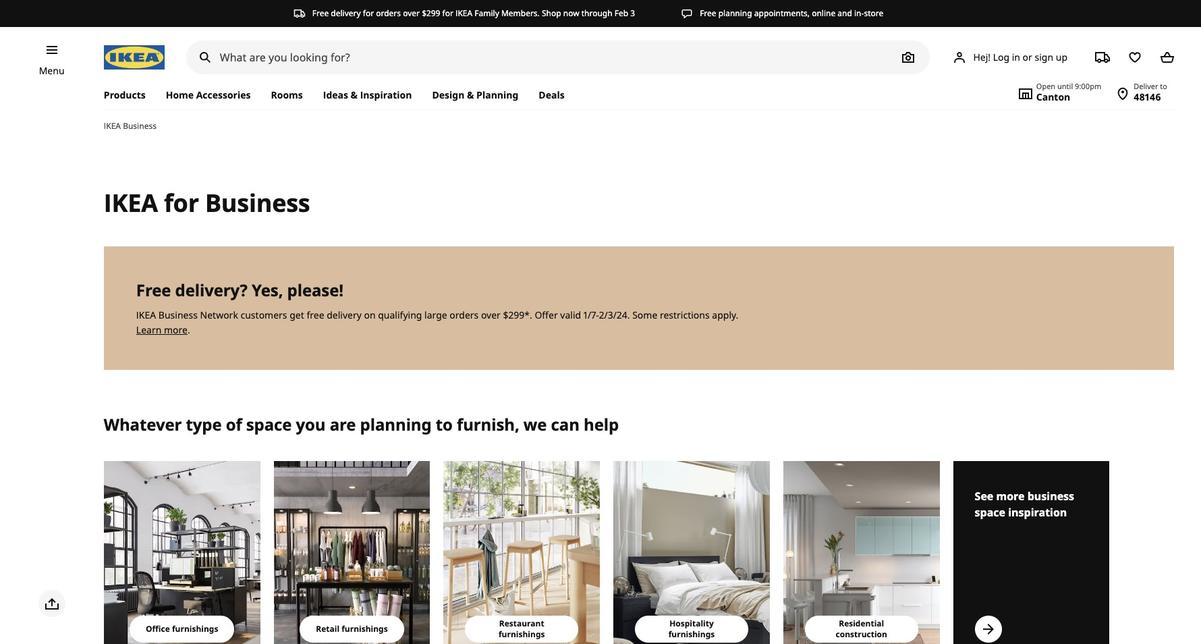 Task type: locate. For each thing, give the bounding box(es) containing it.
whatever type of space you are planning to furnish, we can help
[[104, 413, 619, 435]]

1 horizontal spatial over
[[481, 308, 501, 321]]

1 horizontal spatial &
[[467, 88, 474, 101]]

to
[[1161, 81, 1168, 91], [436, 413, 453, 435]]

more inside see more business space inspiration
[[997, 489, 1025, 503]]

1 horizontal spatial for
[[363, 7, 374, 19]]

more right learn
[[164, 323, 188, 336]]

ikea inside ikea business network customers get free delivery on qualifying large orders over $299*. offer valid 1/7-2/3/24. some restrictions apply. learn more .
[[136, 308, 156, 321]]

& right design
[[467, 88, 474, 101]]

shop
[[542, 7, 561, 19]]

& inside 'link'
[[467, 88, 474, 101]]

ideas & inspiration
[[323, 88, 412, 101]]

1 & from the left
[[351, 88, 358, 101]]

0 vertical spatial space
[[246, 413, 292, 435]]

some
[[633, 308, 658, 321]]

see more business space inspiration link
[[954, 461, 1110, 644]]

we
[[524, 413, 547, 435]]

1 vertical spatial over
[[481, 308, 501, 321]]

ikea logotype, go to start page image
[[104, 45, 165, 70]]

and
[[838, 7, 853, 19]]

0 horizontal spatial space
[[246, 413, 292, 435]]

a long bar with a coat on a hook underneath and birch bar stools by a floor-to-ceiling window of a restaurant. image
[[444, 461, 600, 644]]

sign
[[1035, 50, 1054, 63]]

to right 'deliver'
[[1161, 81, 1168, 91]]

2 horizontal spatial free
[[700, 7, 717, 19]]

qualifying
[[378, 308, 422, 321]]

design
[[432, 88, 465, 101]]

1 vertical spatial business
[[205, 186, 310, 219]]

space right of
[[246, 413, 292, 435]]

store
[[864, 7, 884, 19]]

a beige, modern-style bedroom with a black-brown malm bed with storage, and a bedside, black-brown malm two-drawer chest. image
[[614, 461, 770, 644]]

space down see
[[975, 505, 1006, 520]]

can
[[551, 413, 580, 435]]

2 vertical spatial business
[[159, 308, 198, 321]]

1 vertical spatial planning
[[360, 413, 432, 435]]

furnishings for office furnishings
[[172, 623, 218, 634]]

0 horizontal spatial &
[[351, 88, 358, 101]]

in-
[[855, 7, 864, 19]]

0 horizontal spatial free
[[136, 279, 171, 301]]

office furnishings list item
[[104, 461, 260, 644]]

to inside deliver to 48146
[[1161, 81, 1168, 91]]

over left $299
[[403, 7, 420, 19]]

1 vertical spatial space
[[975, 505, 1006, 520]]

& right ideas
[[351, 88, 358, 101]]

furnishings for hospitality furnishings
[[669, 628, 715, 640]]

1 vertical spatial orders
[[450, 308, 479, 321]]

planning
[[719, 7, 753, 19], [360, 413, 432, 435]]

for
[[363, 7, 374, 19], [443, 7, 454, 19], [164, 186, 199, 219]]

0 vertical spatial delivery
[[331, 7, 361, 19]]

to left 'furnish,'
[[436, 413, 453, 435]]

1 horizontal spatial more
[[997, 489, 1025, 503]]

office
[[146, 623, 170, 634]]

accessories
[[196, 88, 251, 101]]

up
[[1056, 50, 1068, 63]]

space for you
[[246, 413, 292, 435]]

0 vertical spatial more
[[164, 323, 188, 336]]

hej! log in or sign up
[[974, 50, 1068, 63]]

free for free delivery? yes, please!
[[136, 279, 171, 301]]

deals
[[539, 88, 565, 101]]

feb
[[615, 7, 629, 19]]

learn
[[136, 323, 162, 336]]

1 vertical spatial to
[[436, 413, 453, 435]]

inspiration
[[1009, 505, 1068, 520]]

residential construction list item
[[784, 461, 940, 644]]

more right see
[[997, 489, 1025, 503]]

2 horizontal spatial for
[[443, 7, 454, 19]]

ikea
[[456, 7, 473, 19], [104, 120, 121, 132], [104, 186, 158, 219], [136, 308, 156, 321]]

network
[[200, 308, 238, 321]]

delivery
[[331, 7, 361, 19], [327, 308, 362, 321]]

0 vertical spatial orders
[[376, 7, 401, 19]]

0 vertical spatial to
[[1161, 81, 1168, 91]]

home
[[166, 88, 194, 101]]

ikea for ikea business
[[104, 120, 121, 132]]

0 horizontal spatial orders
[[376, 7, 401, 19]]

1 horizontal spatial space
[[975, 505, 1006, 520]]

more inside ikea business network customers get free delivery on qualifying large orders over $299*. offer valid 1/7-2/3/24. some restrictions apply. learn more .
[[164, 323, 188, 336]]

construction
[[836, 628, 888, 640]]

office furnishings
[[146, 623, 218, 634]]

orders right large
[[450, 308, 479, 321]]

free
[[312, 7, 329, 19], [700, 7, 717, 19], [136, 279, 171, 301]]

1 horizontal spatial orders
[[450, 308, 479, 321]]

are
[[330, 413, 356, 435]]

None search field
[[186, 41, 931, 74]]

1 vertical spatial delivery
[[327, 308, 362, 321]]

hospitality furnishings
[[669, 617, 715, 640]]

please!
[[287, 279, 344, 301]]

over left the $299*.
[[481, 308, 501, 321]]

over
[[403, 7, 420, 19], [481, 308, 501, 321]]

furnishings inside button
[[342, 623, 388, 634]]

hospitality
[[670, 617, 714, 629]]

1 vertical spatial more
[[997, 489, 1025, 503]]

free planning appointments, online and in-store link
[[681, 7, 884, 20]]

furnishings
[[172, 623, 218, 634], [342, 623, 388, 634], [499, 628, 545, 640], [669, 628, 715, 640]]

residential construction
[[836, 617, 888, 640]]

0 horizontal spatial more
[[164, 323, 188, 336]]

planning left appointments,
[[719, 7, 753, 19]]

residential
[[839, 617, 885, 629]]

free inside free delivery for orders over $299 for ikea family members. shop now through feb 3 link
[[312, 7, 329, 19]]

orders
[[376, 7, 401, 19], [450, 308, 479, 321]]

0 horizontal spatial business
[[123, 120, 157, 132]]

free for free planning appointments, online and in-store
[[700, 7, 717, 19]]

deliver to 48146
[[1134, 81, 1168, 103]]

space inside see more business space inspiration
[[975, 505, 1006, 520]]

orders left $299
[[376, 7, 401, 19]]

2 & from the left
[[467, 88, 474, 101]]

get
[[290, 308, 304, 321]]

restrictions
[[660, 308, 710, 321]]

members.
[[502, 7, 540, 19]]

hej!
[[974, 50, 991, 63]]

2 horizontal spatial business
[[205, 186, 310, 219]]

1 horizontal spatial business
[[159, 308, 198, 321]]

business
[[123, 120, 157, 132], [205, 186, 310, 219], [159, 308, 198, 321]]

business inside ikea business network customers get free delivery on qualifying large orders over $299*. offer valid 1/7-2/3/24. some restrictions apply. learn more .
[[159, 308, 198, 321]]

planning right are at the bottom of the page
[[360, 413, 432, 435]]

inspiration
[[360, 88, 412, 101]]

ikea for ikea business network customers get free delivery on qualifying large orders over $299*. offer valid 1/7-2/3/24. some restrictions apply. learn more .
[[136, 308, 156, 321]]

1 horizontal spatial planning
[[719, 7, 753, 19]]

0 vertical spatial business
[[123, 120, 157, 132]]

type
[[186, 413, 222, 435]]

0 horizontal spatial over
[[403, 7, 420, 19]]

1 horizontal spatial free
[[312, 7, 329, 19]]

rooms link
[[261, 81, 313, 109]]

space for inspiration
[[975, 505, 1006, 520]]

ikea business network customers get free delivery on qualifying large orders over $299*. offer valid 1/7-2/3/24. some restrictions apply. learn more .
[[136, 308, 739, 336]]

0 horizontal spatial for
[[164, 186, 199, 219]]

more
[[164, 323, 188, 336], [997, 489, 1025, 503]]

1 horizontal spatial to
[[1161, 81, 1168, 91]]

business for ikea business
[[123, 120, 157, 132]]

a tommaryd table in front of two milsbo anthracite glass cabinets and a basket of yoga mats on the floor. image
[[274, 461, 430, 644]]



Task type: describe. For each thing, give the bounding box(es) containing it.
or
[[1023, 50, 1033, 63]]

3
[[631, 7, 635, 19]]

ideas
[[323, 88, 348, 101]]

48146
[[1134, 90, 1162, 103]]

Search by product text field
[[186, 41, 931, 74]]

ikea for ikea for business
[[104, 186, 158, 219]]

see more business space inspiration list item
[[954, 461, 1110, 644]]

0 vertical spatial over
[[403, 7, 420, 19]]

retail
[[316, 623, 340, 634]]

a trotten desk and black office chair by open shelves with a privacy board at one side of the desk and a storage unit below. image
[[104, 461, 260, 644]]

products link
[[104, 81, 156, 109]]

free planning appointments, online and in-store
[[700, 7, 884, 19]]

products
[[104, 88, 146, 101]]

over inside ikea business network customers get free delivery on qualifying large orders over $299*. offer valid 1/7-2/3/24. some restrictions apply. learn more .
[[481, 308, 501, 321]]

help
[[584, 413, 619, 435]]

retail furnishings list item
[[274, 461, 430, 644]]

planning
[[477, 88, 519, 101]]

hospitality furnishings list item
[[614, 461, 770, 644]]

delivery inside ikea business network customers get free delivery on qualifying large orders over $299*. offer valid 1/7-2/3/24. some restrictions apply. learn more .
[[327, 308, 362, 321]]

design & planning link
[[422, 81, 529, 109]]

apply.
[[713, 308, 739, 321]]

whatever
[[104, 413, 182, 435]]

log
[[994, 50, 1010, 63]]

you
[[296, 413, 326, 435]]

offer
[[535, 308, 558, 321]]

open
[[1037, 81, 1056, 91]]

business for ikea business network customers get free delivery on qualifying large orders over $299*. offer valid 1/7-2/3/24. some restrictions apply. learn more .
[[159, 308, 198, 321]]

free delivery for orders over $299 for ikea family members. shop now through feb 3 link
[[294, 7, 635, 20]]

home accessories
[[166, 88, 251, 101]]

& for design
[[467, 88, 474, 101]]

valid
[[561, 308, 581, 321]]

.
[[188, 323, 190, 336]]

business
[[1028, 489, 1075, 503]]

a large, bright open-plan kitchen with white and turquoise door fronts and a vase of flowers on the worktop above the sink. image
[[784, 461, 940, 644]]

family
[[475, 7, 499, 19]]

until
[[1058, 81, 1074, 91]]

furnishings for restaurant furnishings
[[499, 628, 545, 640]]

restaurant furnishings
[[499, 617, 545, 640]]

2/3/24.
[[599, 308, 630, 321]]

furnish,
[[457, 413, 520, 435]]

$299
[[422, 7, 440, 19]]

delivery?
[[175, 279, 248, 301]]

appointments,
[[755, 7, 810, 19]]

menu button
[[39, 63, 65, 78]]

& for ideas
[[351, 88, 358, 101]]

canton
[[1037, 90, 1071, 103]]

home accessories link
[[156, 81, 261, 109]]

orders inside ikea business network customers get free delivery on qualifying large orders over $299*. offer valid 1/7-2/3/24. some restrictions apply. learn more .
[[450, 308, 479, 321]]

free for free delivery for orders over $299 for ikea family members. shop now through feb 3
[[312, 7, 329, 19]]

restaurant furnishings list item
[[444, 461, 600, 644]]

learn more link
[[136, 323, 188, 336]]

0 horizontal spatial planning
[[360, 413, 432, 435]]

rooms
[[271, 88, 303, 101]]

see more business space inspiration
[[975, 489, 1075, 520]]

design & planning
[[432, 88, 519, 101]]

deliver
[[1134, 81, 1159, 91]]

yes,
[[252, 279, 283, 301]]

hospitality furnishings button
[[635, 615, 749, 642]]

9:00pm
[[1076, 81, 1102, 91]]

1/7-
[[584, 308, 599, 321]]

0 horizontal spatial to
[[436, 413, 453, 435]]

0 vertical spatial planning
[[719, 7, 753, 19]]

restaurant furnishings button
[[465, 615, 579, 642]]

retail furnishings button
[[300, 615, 404, 642]]

now
[[564, 7, 580, 19]]

in
[[1013, 50, 1021, 63]]

through
[[582, 7, 613, 19]]

ideas & inspiration link
[[313, 81, 422, 109]]

of
[[226, 413, 242, 435]]

customers
[[241, 308, 287, 321]]

$299*.
[[503, 308, 533, 321]]

residential construction button
[[805, 615, 919, 642]]

on
[[364, 308, 376, 321]]

office furnishings button
[[130, 615, 235, 642]]

ikea for business
[[104, 186, 310, 219]]

free
[[307, 308, 324, 321]]

see
[[975, 489, 994, 503]]

restaurant
[[499, 617, 545, 629]]

hej! log in or sign up link
[[936, 44, 1084, 71]]

online
[[812, 7, 836, 19]]

free delivery? yes, please!
[[136, 279, 344, 301]]

free delivery for orders over $299 for ikea family members. shop now through feb 3
[[312, 7, 635, 19]]

large
[[425, 308, 447, 321]]

retail furnishings
[[316, 623, 388, 634]]

menu
[[39, 64, 65, 77]]

open until 9:00pm canton
[[1037, 81, 1102, 103]]

furnishings for retail furnishings
[[342, 623, 388, 634]]

ikea business
[[104, 120, 157, 132]]



Task type: vqa. For each thing, say whether or not it's contained in the screenshot.
PÅDRAG's vase,
no



